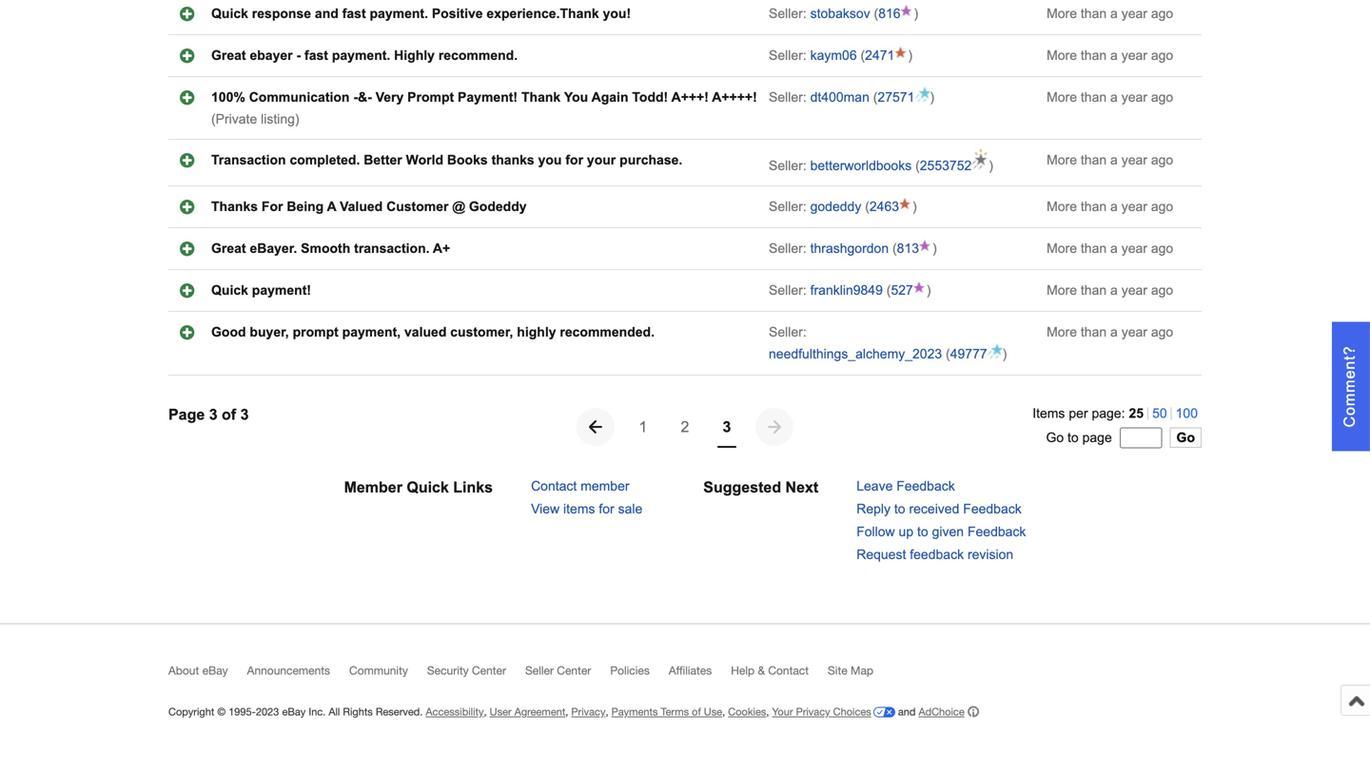 Task type: vqa. For each thing, say whether or not it's contained in the screenshot.
Cartier Santos Medium 35.1mm WSSA0061 Steel Roman Green Dial New/Complete 2023 image in the bottom left of the page
no



Task type: describe. For each thing, give the bounding box(es) containing it.
map
[[851, 664, 873, 677]]

security center link
[[427, 664, 525, 686]]

thanks for being a valued customer @ godeddy element
[[211, 199, 527, 214]]

you
[[538, 153, 562, 168]]

site map
[[828, 664, 873, 677]]

3 button
[[706, 406, 748, 448]]

accessibility link
[[426, 706, 484, 718]]

items per page: 25 50 100
[[1033, 406, 1198, 421]]

more for 2463
[[1047, 199, 1077, 214]]

comment? link
[[1332, 322, 1370, 451]]

more for 816
[[1047, 6, 1077, 21]]

great ebayer - fast payment.  highly recommend.
[[211, 48, 518, 63]]

betterworldbooks
[[810, 159, 912, 173]]

transaction completed. better world books thanks you for your purchase. element
[[211, 153, 682, 168]]

( 2463
[[861, 199, 899, 214]]

reply
[[857, 502, 891, 517]]

49777 link
[[950, 347, 987, 362]]

) for 27571
[[930, 90, 934, 105]]

agreement
[[514, 706, 565, 718]]

next
[[785, 479, 818, 496]]

kaym06 link
[[810, 48, 857, 63]]

feedback left by seller franklin9849. element
[[769, 283, 810, 298]]

all
[[329, 706, 340, 718]]

copyright
[[168, 706, 214, 718]]

than for 813
[[1081, 241, 1107, 256]]

betterworldbooks link
[[810, 159, 912, 173]]

( for 527
[[887, 283, 891, 298]]

( 2471
[[857, 48, 895, 63]]

ebayer.
[[250, 241, 297, 256]]

a for 813
[[1110, 241, 1118, 256]]

reply to received feedback link
[[857, 502, 1022, 517]]

year for ( 27571
[[1121, 90, 1147, 105]]

highly
[[394, 48, 435, 63]]

2
[[681, 418, 689, 436]]

2 , from the left
[[565, 706, 568, 718]]

more than a year ago for ( 527
[[1047, 283, 1173, 298]]

100 button
[[1171, 406, 1202, 421]]

follow
[[857, 525, 895, 540]]

816
[[878, 6, 901, 21]]

than for 49777
[[1081, 325, 1107, 340]]

2553752 link
[[920, 159, 972, 173]]

stobaksov link
[[810, 6, 870, 21]]

more than a year ago for ( 27571
[[1047, 90, 1173, 105]]

dt400man link
[[810, 90, 870, 105]]

seller: godeddy
[[769, 199, 861, 214]]

experience.thank
[[487, 6, 599, 21]]

contact inside contact member view items for sale
[[531, 479, 577, 494]]

dt400man
[[810, 90, 870, 105]]

good buyer, prompt payment, valued customer, highly recommended. element
[[211, 325, 655, 340]]

page:
[[1092, 406, 1125, 421]]

good
[[211, 325, 246, 340]]

( for 2471
[[861, 48, 865, 63]]

more than a year ago element for ( 27571
[[1047, 90, 1173, 105]]

buyer,
[[250, 325, 289, 340]]

privacy link
[[571, 706, 606, 718]]

ago for 813
[[1151, 241, 1173, 256]]

seller: for seller: betterworldbooks
[[769, 159, 807, 173]]

rights
[[343, 706, 373, 718]]

go button
[[1170, 428, 1202, 448]]

seller
[[525, 664, 554, 677]]

transaction completed. better world books thanks you for your purchase.
[[211, 153, 682, 168]]

quick for quick response and fast payment. positive experience.thank you!
[[211, 6, 248, 21]]

payment. for highly
[[332, 48, 390, 63]]

1 vertical spatial and
[[898, 706, 916, 718]]

- for &-
[[353, 90, 358, 105]]

ago for 2553752
[[1151, 153, 1173, 168]]

godeddy link
[[810, 199, 861, 214]]

49777
[[950, 347, 987, 362]]

1 , from the left
[[484, 706, 487, 718]]

feedback left by seller needfulthings_alchemy_2023. element
[[769, 325, 807, 340]]

a for 27571
[[1110, 90, 1118, 105]]

813
[[897, 241, 919, 256]]

0 vertical spatial feedback
[[897, 479, 955, 494]]

- for fast
[[296, 48, 301, 63]]

2553752
[[920, 159, 972, 173]]

feedback left by seller stobaksov. element
[[769, 6, 810, 21]]

( for 49777
[[946, 347, 950, 362]]

( 2553752
[[912, 159, 972, 173]]

page
[[168, 406, 205, 423]]

than for 2463
[[1081, 199, 1107, 214]]

go to page
[[1046, 430, 1112, 445]]

help & contact link
[[731, 664, 828, 686]]

ago for 2463
[[1151, 199, 1173, 214]]

links
[[453, 479, 493, 496]]

527
[[891, 283, 913, 298]]

contact member view items for sale
[[531, 479, 643, 517]]

more than a year ago element for ( 2463
[[1047, 199, 1173, 214]]

announcements
[[247, 664, 330, 677]]

) for 813
[[932, 241, 937, 256]]

seller: needfulthings_alchemy_2023
[[769, 325, 942, 362]]

security
[[427, 664, 469, 677]]

ago for 49777
[[1151, 325, 1173, 340]]

year for ( 813
[[1121, 241, 1147, 256]]

view items for sale link
[[531, 502, 643, 517]]

1 horizontal spatial 3
[[240, 406, 249, 423]]

a for 2463
[[1110, 199, 1118, 214]]

franklin9849
[[810, 283, 883, 298]]

quick for quick payment!
[[211, 283, 248, 298]]

policies
[[610, 664, 650, 677]]

3 , from the left
[[606, 706, 608, 718]]

2 privacy from the left
[[796, 706, 830, 718]]

more than a year ago element for ( 816
[[1047, 6, 1173, 21]]

seller: for seller: needfulthings_alchemy_2023
[[769, 325, 807, 340]]

for
[[262, 199, 283, 214]]

2 horizontal spatial to
[[1068, 430, 1079, 445]]

more than a year ago for ( 816
[[1047, 6, 1173, 21]]

member
[[581, 479, 629, 494]]

2 vertical spatial feedback
[[968, 525, 1026, 540]]

year for ( 2471
[[1121, 48, 1147, 63]]

sale
[[618, 502, 643, 517]]

year for ( 816
[[1121, 6, 1147, 21]]

affiliates link
[[669, 664, 731, 686]]

3 inside 3 button
[[723, 418, 731, 436]]

more than a year ago element for ( 813
[[1047, 241, 1173, 256]]

100% communication -&- very prompt payment! thank you again todd! a+++! a++++! (private listing)
[[211, 90, 757, 127]]

positive
[[432, 6, 483, 21]]

( for 27571
[[873, 90, 878, 105]]

seller: for seller: godeddy
[[769, 199, 807, 214]]

seller: for seller: franklin9849
[[769, 283, 807, 298]]

items
[[563, 502, 595, 517]]

816 link
[[878, 6, 901, 21]]

1 horizontal spatial to
[[917, 525, 928, 540]]

books
[[447, 153, 488, 168]]

leave feedback reply to received feedback follow up to given feedback request feedback revision
[[857, 479, 1026, 562]]

than for 2553752
[[1081, 153, 1107, 168]]

site
[[828, 664, 847, 677]]

a+
[[433, 241, 450, 256]]

a for 527
[[1110, 283, 1118, 298]]

year for ( 49777
[[1121, 325, 1147, 340]]

more for 527
[[1047, 283, 1077, 298]]

thank
[[521, 90, 561, 105]]

1 vertical spatial of
[[692, 706, 701, 718]]

valued
[[404, 325, 447, 340]]

and inside "main content"
[[315, 6, 339, 21]]

thanks for being a valued customer @ godeddy
[[211, 199, 527, 214]]

1 vertical spatial feedback
[[963, 502, 1022, 517]]

seller: dt400man
[[769, 90, 870, 105]]

1
[[639, 418, 647, 436]]



Task type: locate. For each thing, give the bounding box(es) containing it.
2 than from the top
[[1081, 48, 1107, 63]]

1 horizontal spatial contact
[[768, 664, 809, 677]]

feedback left by seller dt400man. element
[[769, 90, 810, 105]]

comment?
[[1341, 346, 1358, 428]]

0 horizontal spatial of
[[222, 406, 236, 423]]

1 horizontal spatial privacy
[[796, 706, 830, 718]]

0 horizontal spatial privacy
[[571, 706, 606, 718]]

ago for 27571
[[1151, 90, 1173, 105]]

center for seller center
[[557, 664, 591, 677]]

3 than from the top
[[1081, 90, 1107, 105]]

center right seller
[[557, 664, 591, 677]]

payment!
[[458, 90, 518, 105]]

godeddy
[[469, 199, 527, 214]]

again
[[591, 90, 628, 105]]

4 more than a year ago from the top
[[1047, 153, 1173, 168]]

) for 2463
[[912, 199, 917, 214]]

2 more from the top
[[1047, 48, 1077, 63]]

2 horizontal spatial 3
[[723, 418, 731, 436]]

quick left links
[[407, 479, 449, 496]]

7 a from the top
[[1110, 283, 1118, 298]]

more than a year ago for ( 2463
[[1047, 199, 1173, 214]]

help
[[731, 664, 755, 677]]

privacy
[[571, 706, 606, 718], [796, 706, 830, 718]]

more than a year ago element for ( 527
[[1047, 283, 1173, 298]]

527 link
[[891, 283, 913, 298]]

navigation inside "main content"
[[577, 406, 794, 448]]

a+++!
[[671, 90, 709, 105]]

- left very
[[353, 90, 358, 105]]

3 more from the top
[[1047, 90, 1077, 105]]

suggested next
[[703, 479, 818, 496]]

than for 527
[[1081, 283, 1107, 298]]

seller: up feedback left by seller godeddy. "element"
[[769, 159, 807, 173]]

seller: up feedback left by seller kaym06. element at the top of the page
[[769, 6, 807, 21]]

1 than from the top
[[1081, 6, 1107, 21]]

seller: for seller: dt400man
[[769, 90, 807, 105]]

0 horizontal spatial contact
[[531, 479, 577, 494]]

good buyer, prompt payment, valued customer, highly recommended.
[[211, 325, 655, 340]]

0 horizontal spatial 3
[[209, 406, 217, 423]]

payment. for positive
[[370, 6, 428, 21]]

0 horizontal spatial fast
[[305, 48, 328, 63]]

1 vertical spatial fast
[[305, 48, 328, 63]]

todd!
[[632, 90, 668, 105]]

1 vertical spatial great
[[211, 241, 246, 256]]

kaym06
[[810, 48, 857, 63]]

page 3 of 3
[[168, 406, 249, 423]]

) right 27571 link
[[930, 90, 934, 105]]

( for 813
[[892, 241, 897, 256]]

navigation containing 1
[[577, 406, 794, 448]]

ago for 2471
[[1151, 48, 1173, 63]]

, left your
[[766, 706, 769, 718]]

great ebayer - fast payment.  highly recommend. element
[[211, 48, 518, 63]]

great for great ebayer. smooth transaction. a+
[[211, 241, 246, 256]]

than for 2471
[[1081, 48, 1107, 63]]

1 more than a year ago element from the top
[[1047, 6, 1173, 21]]

8 more from the top
[[1047, 325, 1077, 340]]

0 horizontal spatial to
[[894, 502, 905, 517]]

thrashgordon link
[[810, 241, 889, 256]]

7 ago from the top
[[1151, 283, 1173, 298]]

) for 2553752
[[989, 159, 993, 173]]

- right 'ebayer'
[[296, 48, 301, 63]]

seller: down feedback left by seller godeddy. "element"
[[769, 241, 807, 256]]

fast right 'ebayer'
[[305, 48, 328, 63]]

1 go from the left
[[1046, 430, 1064, 445]]

0 horizontal spatial and
[[315, 6, 339, 21]]

more for 27571
[[1047, 90, 1077, 105]]

6 more than a year ago from the top
[[1047, 241, 1173, 256]]

privacy down seller center link
[[571, 706, 606, 718]]

for down member
[[599, 502, 614, 517]]

fast for and
[[342, 6, 366, 21]]

2 more than a year ago from the top
[[1047, 48, 1173, 63]]

3 year from the top
[[1121, 90, 1147, 105]]

0 vertical spatial and
[[315, 6, 339, 21]]

feedback left by seller betterworldbooks. element
[[769, 159, 810, 173]]

2 seller: from the top
[[769, 48, 807, 63]]

) for 49777
[[1003, 347, 1007, 362]]

more than a year ago for ( 49777
[[1047, 325, 1173, 340]]

affiliates
[[669, 664, 712, 677]]

1 horizontal spatial of
[[692, 706, 701, 718]]

2 year from the top
[[1121, 48, 1147, 63]]

quick
[[211, 6, 248, 21], [211, 283, 248, 298], [407, 479, 449, 496]]

8 more than a year ago element from the top
[[1047, 325, 1173, 340]]

go for go to page
[[1046, 430, 1064, 445]]

feedback left by seller kaym06. element
[[769, 48, 810, 63]]

for inside contact member view items for sale
[[599, 502, 614, 517]]

to right up
[[917, 525, 928, 540]]

a for 49777
[[1110, 325, 1118, 340]]

0 vertical spatial fast
[[342, 6, 366, 21]]

1 a from the top
[[1110, 6, 1118, 21]]

) for 816
[[914, 6, 918, 21]]

seller: down feedback left by seller kaym06. element at the top of the page
[[769, 90, 807, 105]]

1 great from the top
[[211, 48, 246, 63]]

center
[[472, 664, 506, 677], [557, 664, 591, 677]]

3 more than a year ago element from the top
[[1047, 90, 1173, 105]]

feedback left by seller thrashgordon. element
[[769, 241, 810, 256]]

8 than from the top
[[1081, 325, 1107, 340]]

4 year from the top
[[1121, 153, 1147, 168]]

ago for 816
[[1151, 6, 1173, 21]]

needfulthings_alchemy_2023 link
[[769, 347, 942, 362]]

8 year from the top
[[1121, 325, 1147, 340]]

) right 527 link on the right top
[[927, 283, 931, 298]]

year for ( 527
[[1121, 283, 1147, 298]]

2 go from the left
[[1177, 430, 1195, 445]]

revision
[[968, 548, 1014, 562]]

1 horizontal spatial center
[[557, 664, 591, 677]]

) right 2553752
[[989, 159, 993, 173]]

reserved.
[[376, 706, 423, 718]]

2471
[[865, 48, 895, 63]]

6 ago from the top
[[1151, 241, 1173, 256]]

3 more than a year ago from the top
[[1047, 90, 1173, 105]]

6 a from the top
[[1110, 241, 1118, 256]]

2 a from the top
[[1110, 48, 1118, 63]]

more than a year ago element for ( 2471
[[1047, 48, 1173, 63]]

for right 'you'
[[566, 153, 583, 168]]

7 more than a year ago from the top
[[1047, 283, 1173, 298]]

50
[[1152, 406, 1167, 421]]

, left payments
[[606, 706, 608, 718]]

main content
[[168, 0, 1370, 593]]

1 horizontal spatial for
[[599, 502, 614, 517]]

a for 2471
[[1110, 48, 1118, 63]]

seller: inside 'seller: needfulthings_alchemy_2023'
[[769, 325, 807, 340]]

0 vertical spatial to
[[1068, 430, 1079, 445]]

received
[[909, 502, 959, 517]]

member quick links
[[344, 479, 493, 496]]

3 ago from the top
[[1151, 90, 1173, 105]]

member
[[344, 479, 402, 496]]

ebay right about
[[202, 664, 228, 677]]

seller: up feedback left by seller needfulthings_alchemy_2023. element
[[769, 283, 807, 298]]

cookies
[[728, 706, 766, 718]]

1 year from the top
[[1121, 6, 1147, 21]]

5 a from the top
[[1110, 199, 1118, 214]]

items
[[1033, 406, 1065, 421]]

cookies link
[[728, 706, 766, 718]]

( 816
[[870, 6, 901, 21]]

of inside "main content"
[[222, 406, 236, 423]]

than for 27571
[[1081, 90, 1107, 105]]

3 a from the top
[[1110, 90, 1118, 105]]

a for 816
[[1110, 6, 1118, 21]]

1 vertical spatial payment.
[[332, 48, 390, 63]]

2471 link
[[865, 48, 895, 63]]

than for 816
[[1081, 6, 1107, 21]]

use
[[704, 706, 722, 718]]

6 seller: from the top
[[769, 241, 807, 256]]

( 527
[[883, 283, 913, 298]]

5 , from the left
[[766, 706, 769, 718]]

ago for 527
[[1151, 283, 1173, 298]]

great for great ebayer - fast payment.  highly recommend.
[[211, 48, 246, 63]]

@
[[452, 199, 465, 214]]

to down leave feedback link
[[894, 502, 905, 517]]

policies link
[[610, 664, 669, 686]]

1 seller: from the top
[[769, 6, 807, 21]]

more for 2471
[[1047, 48, 1077, 63]]

2 vertical spatial to
[[917, 525, 928, 540]]

) right 816 link
[[914, 6, 918, 21]]

1 horizontal spatial -
[[353, 90, 358, 105]]

seller: up feedback left by seller dt400man. element in the top of the page
[[769, 48, 807, 63]]

valued
[[340, 199, 383, 214]]

request feedback revision link
[[857, 548, 1014, 562]]

&-
[[358, 90, 372, 105]]

1 vertical spatial contact
[[768, 664, 809, 677]]

of right page
[[222, 406, 236, 423]]

) right 813 link in the right top of the page
[[932, 241, 937, 256]]

go inside button
[[1177, 430, 1195, 445]]

thanks
[[211, 199, 258, 214]]

payment,
[[342, 325, 401, 340]]

1 privacy from the left
[[571, 706, 606, 718]]

1 vertical spatial ebay
[[282, 706, 306, 718]]

payment. up highly
[[370, 6, 428, 21]]

5 more than a year ago element from the top
[[1047, 199, 1173, 214]]

navigation
[[577, 406, 794, 448]]

5 than from the top
[[1081, 199, 1107, 214]]

25 button
[[1125, 406, 1148, 421]]

1 vertical spatial for
[[599, 502, 614, 517]]

) for 527
[[927, 283, 931, 298]]

quick response and fast payment. positive experience.thank you! element
[[211, 6, 631, 21]]

terms
[[661, 706, 689, 718]]

0 vertical spatial ebay
[[202, 664, 228, 677]]

follow up to given feedback link
[[857, 525, 1026, 540]]

&
[[758, 664, 765, 677]]

and left "adchoice"
[[898, 706, 916, 718]]

year for ( 2553752
[[1121, 153, 1147, 168]]

( for 816
[[874, 6, 878, 21]]

highly
[[517, 325, 556, 340]]

3 seller: from the top
[[769, 90, 807, 105]]

ebay left inc.
[[282, 706, 306, 718]]

4 more from the top
[[1047, 153, 1077, 168]]

0 horizontal spatial -
[[296, 48, 301, 63]]

and right response
[[315, 6, 339, 21]]

2463 link
[[870, 199, 899, 214]]

payment. up &-
[[332, 48, 390, 63]]

5 year from the top
[[1121, 199, 1147, 214]]

seller: for seller: thrashgordon
[[769, 241, 807, 256]]

7 seller: from the top
[[769, 283, 807, 298]]

6 more from the top
[[1047, 241, 1077, 256]]

( for 2553752
[[915, 159, 920, 173]]

contact up view
[[531, 479, 577, 494]]

0 horizontal spatial for
[[566, 153, 583, 168]]

being
[[287, 199, 324, 214]]

0 horizontal spatial go
[[1046, 430, 1064, 445]]

1 more from the top
[[1047, 6, 1077, 21]]

adchoice
[[919, 706, 965, 718]]

year for ( 2463
[[1121, 199, 1147, 214]]

5 more than a year ago from the top
[[1047, 199, 1173, 214]]

to
[[1068, 430, 1079, 445], [894, 502, 905, 517], [917, 525, 928, 540]]

go down items
[[1046, 430, 1064, 445]]

7 than from the top
[[1081, 283, 1107, 298]]

100% communication -&- very prompt payment! thank you again todd! a+++! a++++! element
[[211, 90, 757, 105]]

1 vertical spatial to
[[894, 502, 905, 517]]

1 horizontal spatial fast
[[342, 6, 366, 21]]

choices
[[833, 706, 871, 718]]

) for 2471
[[908, 48, 912, 63]]

center for security center
[[472, 664, 506, 677]]

) right 2463 link in the right of the page
[[912, 199, 917, 214]]

thrashgordon
[[810, 241, 889, 256]]

, left cookies
[[722, 706, 725, 718]]

0 horizontal spatial ebay
[[202, 664, 228, 677]]

2 ago from the top
[[1151, 48, 1173, 63]]

purchase.
[[620, 153, 682, 168]]

page
[[1082, 430, 1112, 445]]

, left privacy link
[[565, 706, 568, 718]]

8 ago from the top
[[1151, 325, 1173, 340]]

copyright © 1995-2023 ebay inc. all rights reserved. accessibility , user agreement , privacy , payments terms of use , cookies , your privacy choices
[[168, 706, 871, 718]]

1 horizontal spatial and
[[898, 706, 916, 718]]

- inside 100% communication -&- very prompt payment! thank you again todd! a+++! a++++! (private listing)
[[353, 90, 358, 105]]

0 vertical spatial -
[[296, 48, 301, 63]]

6 than from the top
[[1081, 241, 1107, 256]]

8 more than a year ago from the top
[[1047, 325, 1173, 340]]

better
[[364, 153, 402, 168]]

more for 813
[[1047, 241, 1077, 256]]

) right 49777
[[1003, 347, 1007, 362]]

seller:
[[769, 6, 807, 21], [769, 48, 807, 63], [769, 90, 807, 105], [769, 159, 807, 173], [769, 199, 807, 214], [769, 241, 807, 256], [769, 283, 807, 298], [769, 325, 807, 340]]

5 ago from the top
[[1151, 199, 1173, 214]]

seller: betterworldbooks
[[769, 159, 912, 173]]

seller center
[[525, 664, 591, 677]]

( for 2463
[[865, 199, 870, 214]]

quick left response
[[211, 6, 248, 21]]

0 horizontal spatial center
[[472, 664, 506, 677]]

8 a from the top
[[1110, 325, 1118, 340]]

customer,
[[450, 325, 513, 340]]

4 more than a year ago element from the top
[[1047, 153, 1173, 168]]

) right 2471 link
[[908, 48, 912, 63]]

more than a year ago element for ( 49777
[[1047, 325, 1173, 340]]

25
[[1129, 406, 1144, 421]]

seller: down feedback left by seller betterworldbooks. element
[[769, 199, 807, 214]]

1 vertical spatial quick
[[211, 283, 248, 298]]

6 year from the top
[[1121, 241, 1147, 256]]

help & contact
[[731, 664, 809, 677]]

smooth
[[301, 241, 350, 256]]

27571 link
[[878, 90, 915, 105]]

more than a year ago for ( 2471
[[1047, 48, 1173, 63]]

2 great from the top
[[211, 241, 246, 256]]

5 more from the top
[[1047, 199, 1077, 214]]

feedback left by seller godeddy. element
[[769, 199, 810, 214]]

more than a year ago element
[[1047, 6, 1173, 21], [1047, 48, 1173, 63], [1047, 90, 1173, 105], [1047, 153, 1173, 168], [1047, 199, 1173, 214], [1047, 241, 1173, 256], [1047, 283, 1173, 298], [1047, 325, 1173, 340]]

1 horizontal spatial ebay
[[282, 706, 306, 718]]

0 vertical spatial quick
[[211, 6, 248, 21]]

(
[[874, 6, 878, 21], [861, 48, 865, 63], [873, 90, 878, 105], [915, 159, 920, 173], [865, 199, 870, 214], [892, 241, 897, 256], [887, 283, 891, 298], [946, 347, 950, 362]]

1 more than a year ago from the top
[[1047, 6, 1173, 21]]

go down 100 button
[[1177, 430, 1195, 445]]

godeddy
[[810, 199, 861, 214]]

4 ago from the top
[[1151, 153, 1173, 168]]

0 vertical spatial contact
[[531, 479, 577, 494]]

more than a year ago for ( 813
[[1047, 241, 1173, 256]]

0 vertical spatial of
[[222, 406, 236, 423]]

0 vertical spatial great
[[211, 48, 246, 63]]

payment!
[[252, 283, 311, 298]]

0 vertical spatial payment.
[[370, 6, 428, 21]]

contact right &
[[768, 664, 809, 677]]

very
[[376, 90, 404, 105]]

7 year from the top
[[1121, 283, 1147, 298]]

great up 100%
[[211, 48, 246, 63]]

more than a year ago for ( 2553752
[[1047, 153, 1173, 168]]

quick payment! element
[[211, 283, 311, 298]]

your
[[587, 153, 616, 168]]

great down thanks
[[211, 241, 246, 256]]

1 ago from the top
[[1151, 6, 1173, 21]]

1995-
[[229, 706, 256, 718]]

great
[[211, 48, 246, 63], [211, 241, 246, 256]]

great ebayer. smooth transaction. a+ element
[[211, 241, 450, 256]]

more for 49777
[[1047, 325, 1077, 340]]

5 seller: from the top
[[769, 199, 807, 214]]

4 seller: from the top
[[769, 159, 807, 173]]

7 more than a year ago element from the top
[[1047, 283, 1173, 298]]

(private
[[211, 112, 257, 127]]

view
[[531, 502, 560, 517]]

center right security
[[472, 664, 506, 677]]

fast for -
[[305, 48, 328, 63]]

seller: for seller: stobaksov
[[769, 6, 807, 21]]

prompt
[[407, 90, 454, 105]]

quick up good
[[211, 283, 248, 298]]

4 a from the top
[[1110, 153, 1118, 168]]

1 center from the left
[[472, 664, 506, 677]]

2 more than a year ago element from the top
[[1047, 48, 1173, 63]]

and
[[315, 6, 339, 21], [898, 706, 916, 718]]

leave
[[857, 479, 893, 494]]

a for 2553752
[[1110, 153, 1118, 168]]

to left page
[[1068, 430, 1079, 445]]

privacy right your
[[796, 706, 830, 718]]

813 link
[[897, 241, 919, 256]]

4 , from the left
[[722, 706, 725, 718]]

seller: kaym06
[[769, 48, 857, 63]]

6 more than a year ago element from the top
[[1047, 241, 1173, 256]]

8 seller: from the top
[[769, 325, 807, 340]]

community link
[[349, 664, 427, 686]]

more than a year ago element for ( 2553752
[[1047, 153, 1173, 168]]

, left "user"
[[484, 706, 487, 718]]

7 more from the top
[[1047, 283, 1077, 298]]

seller: for seller: kaym06
[[769, 48, 807, 63]]

seller: down feedback left by seller franklin9849. element
[[769, 325, 807, 340]]

fast up great ebayer - fast payment.  highly recommend. element
[[342, 6, 366, 21]]

main content containing page 3 of 3
[[168, 0, 1370, 593]]

of left the use
[[692, 706, 701, 718]]

1 horizontal spatial go
[[1177, 430, 1195, 445]]

quick response and fast payment. positive experience.thank you!
[[211, 6, 631, 21]]

ebayer
[[250, 48, 293, 63]]

more for 2553752
[[1047, 153, 1077, 168]]

4 than from the top
[[1081, 153, 1107, 168]]

2 vertical spatial quick
[[407, 479, 449, 496]]

2 center from the left
[[557, 664, 591, 677]]

1 vertical spatial -
[[353, 90, 358, 105]]

0 vertical spatial for
[[566, 153, 583, 168]]

,
[[484, 706, 487, 718], [565, 706, 568, 718], [606, 706, 608, 718], [722, 706, 725, 718], [766, 706, 769, 718]]

go for go
[[1177, 430, 1195, 445]]

announcements link
[[247, 664, 349, 686]]

quick payment!
[[211, 283, 311, 298]]



